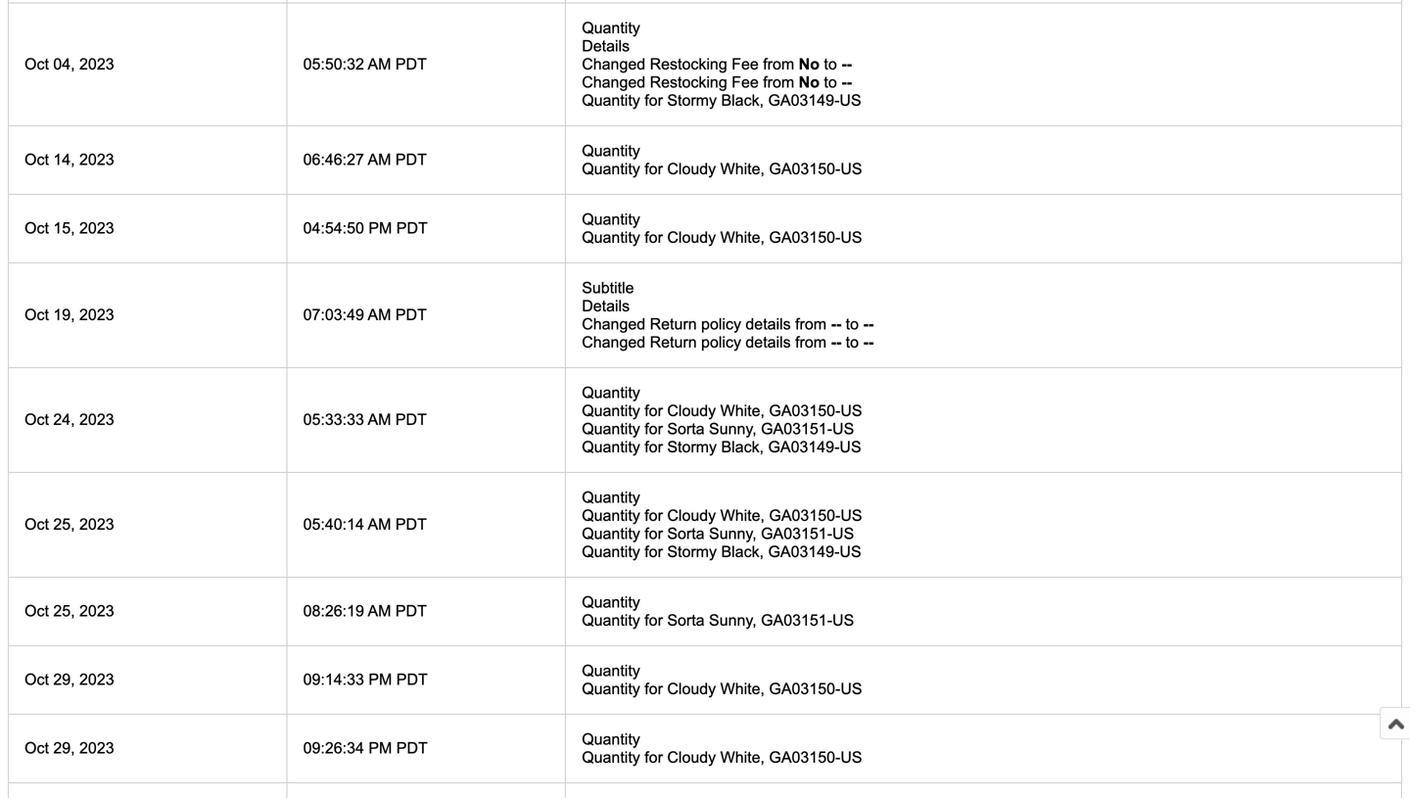 Task type: vqa. For each thing, say whether or not it's contained in the screenshot.
the USPS within USPS Priority Mail International Medium Flat Rate Box 6-25 business days
no



Task type: describe. For each thing, give the bounding box(es) containing it.
2 for from the top
[[645, 160, 663, 178]]

us inside quantity quantity for sorta sunny, ga03151-us
[[833, 612, 854, 629]]

14 quantity from the top
[[582, 543, 640, 561]]

oct 19, 2023
[[24, 306, 114, 324]]

8 quantity from the top
[[582, 402, 640, 420]]

pm for 09:26:34
[[369, 740, 392, 757]]

4 white, from the top
[[720, 507, 765, 524]]

14,
[[53, 151, 75, 169]]

1 policy from the top
[[701, 315, 741, 333]]

13 quantity from the top
[[582, 525, 640, 543]]

pm for 09:14:33
[[369, 671, 392, 689]]

oct 29, 2023 for 09:14:33 pm pdt
[[24, 671, 114, 689]]

us inside quantity details changed restocking fee from no to -- changed restocking fee from no to -- quantity for stormy black, ga03149-us
[[840, 92, 862, 109]]

oct for 09:26:34 pm pdt
[[24, 740, 49, 757]]

ga03149- for 05:33:33 am pdt
[[768, 438, 840, 456]]

20 quantity from the top
[[582, 749, 640, 766]]

oct 25, 2023 for 05:40:14 am pdt
[[24, 516, 114, 533]]

18 quantity from the top
[[582, 680, 640, 698]]

2023 for 09:26:34 pm pdt
[[79, 740, 114, 757]]

7 for from the top
[[645, 507, 663, 524]]

3 ga03150- from the top
[[769, 402, 841, 420]]

05:40:14 am pdt
[[303, 516, 427, 533]]

15 quantity from the top
[[582, 593, 640, 611]]

6 for from the top
[[645, 438, 663, 456]]

ga03150- for 09:26:34 pm pdt
[[769, 749, 841, 766]]

09:14:33 pm pdt
[[303, 671, 428, 689]]

2 return from the top
[[650, 333, 697, 351]]

11 quantity from the top
[[582, 489, 640, 506]]

quantity quantity for cloudy white, ga03150-us for 09:14:33 pm pdt
[[582, 662, 862, 698]]

subtitle
[[582, 279, 634, 297]]

ga03150- for 09:14:33 pm pdt
[[769, 680, 841, 698]]

09:26:34 pm pdt
[[303, 740, 428, 757]]

quantity quantity for cloudy white, ga03150-us quantity for sorta sunny, ga03151-us quantity for stormy black, ga03149-us for 05:33:33 am pdt
[[582, 384, 862, 456]]

oct for 07:03:49 am pdt
[[24, 306, 49, 324]]

2 no from the top
[[799, 73, 820, 91]]

oct for 05:50:32 am pdt
[[24, 55, 49, 73]]

oct 24, 2023
[[24, 411, 114, 429]]

09:26:34
[[303, 740, 364, 757]]

06:46:27 am pdt
[[303, 151, 427, 169]]

07:03:49 am pdt
[[303, 306, 427, 324]]

25, for 08:26:19 am pdt
[[53, 603, 75, 620]]

am for 05:40:14
[[368, 516, 391, 533]]

pm for 04:54:50
[[369, 220, 392, 237]]

3 white, from the top
[[720, 402, 765, 420]]

4 ga03150- from the top
[[769, 507, 841, 524]]

quantity quantity for sorta sunny, ga03151-us
[[582, 593, 854, 629]]

white, for 09:26:34 pm pdt
[[720, 749, 765, 766]]

stormy for 05:33:33 am pdt
[[667, 438, 717, 456]]

29, for 09:14:33 pm pdt
[[53, 671, 75, 689]]

am for 07:03:49
[[368, 306, 391, 324]]

4 changed from the top
[[582, 333, 646, 351]]

1 fee from the top
[[732, 55, 759, 73]]

25, for 05:40:14 am pdt
[[53, 516, 75, 533]]

07:03:49
[[303, 306, 364, 324]]

16 quantity from the top
[[582, 612, 640, 629]]

cloudy for 06:46:27 am pdt
[[667, 160, 716, 178]]

9 quantity from the top
[[582, 420, 640, 438]]

for inside quantity quantity for sorta sunny, ga03151-us
[[645, 612, 663, 629]]

05:33:33
[[303, 411, 364, 429]]

black, for 05:40:14 am pdt
[[721, 543, 764, 561]]

1 return from the top
[[650, 315, 697, 333]]

4 for from the top
[[645, 402, 663, 420]]

6 quantity from the top
[[582, 229, 640, 246]]

ga03149- inside quantity details changed restocking fee from no to -- changed restocking fee from no to -- quantity for stormy black, ga03149-us
[[768, 92, 840, 109]]

2 quantity from the top
[[582, 92, 640, 109]]

05:40:14
[[303, 516, 364, 533]]

stormy for 05:40:14 am pdt
[[667, 543, 717, 561]]

oct for 05:40:14 am pdt
[[24, 516, 49, 533]]

white, for 09:14:33 pm pdt
[[720, 680, 765, 698]]

1 details from the top
[[746, 315, 791, 333]]

08:26:19 am pdt
[[303, 603, 427, 620]]

sunny, for 05:40:14 am pdt
[[709, 525, 757, 543]]

04,
[[53, 55, 75, 73]]

19,
[[53, 306, 75, 324]]

ga03151- for 05:40:14 am pdt
[[761, 525, 833, 543]]

2023 for 06:46:27 am pdt
[[79, 151, 114, 169]]

9 for from the top
[[645, 543, 663, 561]]

white, for 04:54:50 pm pdt
[[720, 229, 765, 246]]

24,
[[53, 411, 75, 429]]

am for 05:33:33
[[368, 411, 391, 429]]

05:33:33 am pdt
[[303, 411, 427, 429]]

oct for 06:46:27 am pdt
[[24, 151, 49, 169]]

1 no from the top
[[799, 55, 820, 73]]

2 details from the top
[[746, 333, 791, 351]]

pdt for 05:33:33 am pdt
[[396, 411, 427, 429]]

oct 04, 2023
[[24, 55, 114, 73]]

details for quantity
[[582, 37, 630, 55]]

cloudy for 09:26:34 pm pdt
[[667, 749, 716, 766]]

pdt for 05:40:14 am pdt
[[396, 516, 427, 533]]

3 changed from the top
[[582, 315, 646, 333]]



Task type: locate. For each thing, give the bounding box(es) containing it.
3 oct from the top
[[24, 220, 49, 237]]

black, inside quantity details changed restocking fee from no to -- changed restocking fee from no to -- quantity for stormy black, ga03149-us
[[721, 92, 764, 109]]

sunny,
[[709, 420, 757, 438], [709, 525, 757, 543], [709, 612, 757, 629]]

2 white, from the top
[[720, 229, 765, 246]]

cloudy for 04:54:50 pm pdt
[[667, 229, 716, 246]]

subtitle details changed return policy details from -- to -- changed return policy details from -- to --
[[582, 279, 874, 351]]

cloudy for 09:14:33 pm pdt
[[667, 680, 716, 698]]

29, for 09:26:34 pm pdt
[[53, 740, 75, 757]]

oct 15, 2023
[[24, 220, 114, 237]]

1 cloudy from the top
[[667, 160, 716, 178]]

3 quantity from the top
[[582, 142, 640, 160]]

white, for 06:46:27 am pdt
[[720, 160, 765, 178]]

1 vertical spatial 29,
[[53, 740, 75, 757]]

05:50:32 am pdt
[[303, 55, 427, 73]]

1 black, from the top
[[721, 92, 764, 109]]

2023 for 04:54:50 pm pdt
[[79, 220, 114, 237]]

1 quantity from the top
[[582, 19, 640, 37]]

17 quantity from the top
[[582, 662, 640, 680]]

7 quantity from the top
[[582, 384, 640, 401]]

am
[[368, 55, 391, 73], [368, 151, 391, 169], [368, 306, 391, 324], [368, 411, 391, 429], [368, 516, 391, 533], [368, 603, 391, 620]]

2 oct from the top
[[24, 151, 49, 169]]

pdt for 09:26:34 pm pdt
[[396, 740, 428, 757]]

1 vertical spatial stormy
[[667, 438, 717, 456]]

8 oct from the top
[[24, 671, 49, 689]]

4 cloudy from the top
[[667, 507, 716, 524]]

2 vertical spatial ga03151-
[[761, 612, 833, 629]]

from
[[763, 55, 795, 73], [763, 73, 795, 91], [795, 315, 827, 333], [795, 333, 827, 351]]

quantity
[[582, 19, 640, 37], [582, 92, 640, 109], [582, 142, 640, 160], [582, 160, 640, 178], [582, 211, 640, 228], [582, 229, 640, 246], [582, 384, 640, 401], [582, 402, 640, 420], [582, 420, 640, 438], [582, 438, 640, 456], [582, 489, 640, 506], [582, 507, 640, 524], [582, 525, 640, 543], [582, 543, 640, 561], [582, 593, 640, 611], [582, 612, 640, 629], [582, 662, 640, 680], [582, 680, 640, 698], [582, 731, 640, 748], [582, 749, 640, 766]]

11 for from the top
[[645, 680, 663, 698]]

ga03151- inside quantity quantity for sorta sunny, ga03151-us
[[761, 612, 833, 629]]

quantity quantity for cloudy white, ga03150-us for 09:26:34 pm pdt
[[582, 731, 862, 766]]

0 vertical spatial ga03149-
[[768, 92, 840, 109]]

am right 07:03:49
[[368, 306, 391, 324]]

2023 for 08:26:19 am pdt
[[79, 603, 114, 620]]

am for 06:46:27
[[368, 151, 391, 169]]

oct
[[24, 55, 49, 73], [24, 151, 49, 169], [24, 220, 49, 237], [24, 306, 49, 324], [24, 411, 49, 429], [24, 516, 49, 533], [24, 603, 49, 620], [24, 671, 49, 689], [24, 740, 49, 757]]

pm
[[369, 220, 392, 237], [369, 671, 392, 689], [369, 740, 392, 757]]

0 vertical spatial policy
[[701, 315, 741, 333]]

black,
[[721, 92, 764, 109], [721, 438, 764, 456], [721, 543, 764, 561]]

oct for 09:14:33 pm pdt
[[24, 671, 49, 689]]

3 ga03149- from the top
[[768, 543, 840, 561]]

ga03150- for 06:46:27 am pdt
[[769, 160, 841, 178]]

1 quantity quantity for cloudy white, ga03150-us from the top
[[582, 142, 862, 178]]

quantity details changed restocking fee from no to -- changed restocking fee from no to -- quantity for stormy black, ga03149-us
[[582, 19, 862, 109]]

1 sunny, from the top
[[709, 420, 757, 438]]

quantity quantity for cloudy white, ga03150-us for 04:54:50 pm pdt
[[582, 211, 862, 246]]

sunny, inside quantity quantity for sorta sunny, ga03151-us
[[709, 612, 757, 629]]

1 vertical spatial 25,
[[53, 603, 75, 620]]

1 sorta from the top
[[667, 420, 705, 438]]

12 quantity from the top
[[582, 507, 640, 524]]

2023 for 05:33:33 am pdt
[[79, 411, 114, 429]]

6 oct from the top
[[24, 516, 49, 533]]

details
[[582, 37, 630, 55], [582, 297, 630, 315]]

white,
[[720, 160, 765, 178], [720, 229, 765, 246], [720, 402, 765, 420], [720, 507, 765, 524], [720, 680, 765, 698], [720, 749, 765, 766]]

1 vertical spatial black,
[[721, 438, 764, 456]]

0 vertical spatial return
[[650, 315, 697, 333]]

pdt right 06:46:27
[[396, 151, 427, 169]]

changed
[[582, 55, 646, 73], [582, 73, 646, 91], [582, 315, 646, 333], [582, 333, 646, 351]]

1 vertical spatial details
[[582, 297, 630, 315]]

am right 08:26:19
[[368, 603, 391, 620]]

pdt right 09:26:34
[[396, 740, 428, 757]]

2 vertical spatial sorta
[[667, 612, 705, 629]]

2023 for 05:50:32 am pdt
[[79, 55, 114, 73]]

sorta
[[667, 420, 705, 438], [667, 525, 705, 543], [667, 612, 705, 629]]

pdt right 05:33:33
[[396, 411, 427, 429]]

1 vertical spatial ga03149-
[[768, 438, 840, 456]]

2023 for 09:14:33 pm pdt
[[79, 671, 114, 689]]

1 vertical spatial oct 29, 2023
[[24, 740, 114, 757]]

04:54:50
[[303, 220, 364, 237]]

8 for from the top
[[645, 525, 663, 543]]

1 changed from the top
[[582, 55, 646, 73]]

7 2023 from the top
[[79, 603, 114, 620]]

ga03150-
[[769, 160, 841, 178], [769, 229, 841, 246], [769, 402, 841, 420], [769, 507, 841, 524], [769, 680, 841, 698], [769, 749, 841, 766]]

pdt right 05:40:14
[[396, 516, 427, 533]]

2 29, from the top
[[53, 740, 75, 757]]

1 vertical spatial oct 25, 2023
[[24, 603, 114, 620]]

1 vertical spatial quantity quantity for cloudy white, ga03150-us quantity for sorta sunny, ga03151-us quantity for stormy black, ga03149-us
[[582, 489, 862, 561]]

sorta for 05:33:33 am pdt
[[667, 420, 705, 438]]

0 vertical spatial 29,
[[53, 671, 75, 689]]

oct for 08:26:19 am pdt
[[24, 603, 49, 620]]

stormy
[[667, 92, 717, 109], [667, 438, 717, 456], [667, 543, 717, 561]]

quantity quantity for cloudy white, ga03150-us quantity for sorta sunny, ga03151-us quantity for stormy black, ga03149-us
[[582, 384, 862, 456], [582, 489, 862, 561]]

1 am from the top
[[368, 55, 391, 73]]

stormy inside quantity details changed restocking fee from no to -- changed restocking fee from no to -- quantity for stormy black, ga03149-us
[[667, 92, 717, 109]]

2 vertical spatial black,
[[721, 543, 764, 561]]

25,
[[53, 516, 75, 533], [53, 603, 75, 620]]

1 restocking from the top
[[650, 55, 727, 73]]

quantity quantity for cloudy white, ga03150-us
[[582, 142, 862, 178], [582, 211, 862, 246], [582, 662, 862, 698], [582, 731, 862, 766]]

2 ga03149- from the top
[[768, 438, 840, 456]]

5 ga03150- from the top
[[769, 680, 841, 698]]

12 for from the top
[[645, 749, 663, 766]]

6 white, from the top
[[720, 749, 765, 766]]

5 for from the top
[[645, 420, 663, 438]]

0 vertical spatial stormy
[[667, 92, 717, 109]]

2023 for 07:03:49 am pdt
[[79, 306, 114, 324]]

1 vertical spatial ga03151-
[[761, 525, 833, 543]]

pdt
[[396, 55, 427, 73], [396, 151, 427, 169], [396, 220, 428, 237], [396, 306, 427, 324], [396, 411, 427, 429], [396, 516, 427, 533], [396, 603, 427, 620], [396, 671, 428, 689], [396, 740, 428, 757]]

1 vertical spatial sorta
[[667, 525, 705, 543]]

pm right 09:14:33
[[369, 671, 392, 689]]

0 vertical spatial pm
[[369, 220, 392, 237]]

am for 08:26:19
[[368, 603, 391, 620]]

06:46:27
[[303, 151, 364, 169]]

pdt for 05:50:32 am pdt
[[396, 55, 427, 73]]

1 vertical spatial pm
[[369, 671, 392, 689]]

0 vertical spatial ga03151-
[[761, 420, 833, 438]]

3 quantity quantity for cloudy white, ga03150-us from the top
[[582, 662, 862, 698]]

1 pm from the top
[[369, 220, 392, 237]]

1 vertical spatial return
[[650, 333, 697, 351]]

05:50:32
[[303, 55, 364, 73]]

2 fee from the top
[[732, 73, 759, 91]]

pdt for 09:14:33 pm pdt
[[396, 671, 428, 689]]

1 ga03150- from the top
[[769, 160, 841, 178]]

4 2023 from the top
[[79, 306, 114, 324]]

1 details from the top
[[582, 37, 630, 55]]

9 oct from the top
[[24, 740, 49, 757]]

2 quantity quantity for cloudy white, ga03150-us quantity for sorta sunny, ga03151-us quantity for stormy black, ga03149-us from the top
[[582, 489, 862, 561]]

3 am from the top
[[368, 306, 391, 324]]

2 vertical spatial ga03149-
[[768, 543, 840, 561]]

3 sorta from the top
[[667, 612, 705, 629]]

6 cloudy from the top
[[667, 749, 716, 766]]

0 vertical spatial sunny,
[[709, 420, 757, 438]]

2 vertical spatial stormy
[[667, 543, 717, 561]]

2 restocking from the top
[[650, 73, 727, 91]]

-
[[842, 55, 847, 73], [847, 55, 852, 73], [842, 73, 847, 91], [847, 73, 852, 91], [831, 315, 836, 333], [836, 315, 842, 333], [863, 315, 869, 333], [869, 315, 874, 333], [831, 333, 836, 351], [836, 333, 842, 351], [863, 333, 869, 351], [869, 333, 874, 351]]

29,
[[53, 671, 75, 689], [53, 740, 75, 757]]

sorta for 05:40:14 am pdt
[[667, 525, 705, 543]]

2023
[[79, 55, 114, 73], [79, 151, 114, 169], [79, 220, 114, 237], [79, 306, 114, 324], [79, 411, 114, 429], [79, 516, 114, 533], [79, 603, 114, 620], [79, 671, 114, 689], [79, 740, 114, 757]]

1 2023 from the top
[[79, 55, 114, 73]]

details
[[746, 315, 791, 333], [746, 333, 791, 351]]

2 sunny, from the top
[[709, 525, 757, 543]]

3 cloudy from the top
[[667, 402, 716, 420]]

pdt right 07:03:49
[[396, 306, 427, 324]]

cloudy
[[667, 160, 716, 178], [667, 229, 716, 246], [667, 402, 716, 420], [667, 507, 716, 524], [667, 680, 716, 698], [667, 749, 716, 766]]

us
[[840, 92, 862, 109], [841, 160, 862, 178], [841, 229, 862, 246], [841, 402, 862, 420], [833, 420, 854, 438], [840, 438, 862, 456], [841, 507, 862, 524], [833, 525, 854, 543], [840, 543, 862, 561], [833, 612, 854, 629], [841, 680, 862, 698], [841, 749, 862, 766]]

2 policy from the top
[[701, 333, 741, 351]]

5 quantity from the top
[[582, 211, 640, 228]]

0 vertical spatial details
[[746, 315, 791, 333]]

fee
[[732, 55, 759, 73], [732, 73, 759, 91]]

am for 05:50:32
[[368, 55, 391, 73]]

pdt right 09:14:33
[[396, 671, 428, 689]]

oct for 05:33:33 am pdt
[[24, 411, 49, 429]]

2 changed from the top
[[582, 73, 646, 91]]

am right 06:46:27
[[368, 151, 391, 169]]

pdt for 06:46:27 am pdt
[[396, 151, 427, 169]]

5 am from the top
[[368, 516, 391, 533]]

10 quantity from the top
[[582, 438, 640, 456]]

0 vertical spatial black,
[[721, 92, 764, 109]]

08:26:19
[[303, 603, 364, 620]]

1 29, from the top
[[53, 671, 75, 689]]

1 stormy from the top
[[667, 92, 717, 109]]

3 stormy from the top
[[667, 543, 717, 561]]

4 am from the top
[[368, 411, 391, 429]]

no
[[799, 55, 820, 73], [799, 73, 820, 91]]

am right 05:40:14
[[368, 516, 391, 533]]

to
[[824, 55, 837, 73], [824, 73, 837, 91], [846, 315, 859, 333], [846, 333, 859, 351]]

0 vertical spatial oct 25, 2023
[[24, 516, 114, 533]]

5 white, from the top
[[720, 680, 765, 698]]

0 vertical spatial quantity quantity for cloudy white, ga03150-us quantity for sorta sunny, ga03151-us quantity for stormy black, ga03149-us
[[582, 384, 862, 456]]

1 vertical spatial policy
[[701, 333, 741, 351]]

1 ga03149- from the top
[[768, 92, 840, 109]]

5 2023 from the top
[[79, 411, 114, 429]]

details inside subtitle details changed return policy details from -- to -- changed return policy details from -- to --
[[582, 297, 630, 315]]

oct 29, 2023
[[24, 671, 114, 689], [24, 740, 114, 757]]

restocking
[[650, 55, 727, 73], [650, 73, 727, 91]]

sunny, for 05:33:33 am pdt
[[709, 420, 757, 438]]

pdt for 07:03:49 am pdt
[[396, 306, 427, 324]]

4 quantity from the top
[[582, 160, 640, 178]]

2 vertical spatial pm
[[369, 740, 392, 757]]

1 quantity quantity for cloudy white, ga03150-us quantity for sorta sunny, ga03151-us quantity for stormy black, ga03149-us from the top
[[582, 384, 862, 456]]

04:54:50 pm pdt
[[303, 220, 428, 237]]

return
[[650, 315, 697, 333], [650, 333, 697, 351]]

10 for from the top
[[645, 612, 663, 629]]

black, for 05:33:33 am pdt
[[721, 438, 764, 456]]

8 2023 from the top
[[79, 671, 114, 689]]

details for subtitle
[[582, 297, 630, 315]]

1 vertical spatial sunny,
[[709, 525, 757, 543]]

0 vertical spatial 25,
[[53, 516, 75, 533]]

3 for from the top
[[645, 229, 663, 246]]

am right 05:33:33
[[368, 411, 391, 429]]

ga03149-
[[768, 92, 840, 109], [768, 438, 840, 456], [768, 543, 840, 561]]

5 cloudy from the top
[[667, 680, 716, 698]]

sorta inside quantity quantity for sorta sunny, ga03151-us
[[667, 612, 705, 629]]

pdt right 04:54:50
[[396, 220, 428, 237]]

ga03150- for 04:54:50 pm pdt
[[769, 229, 841, 246]]

policy
[[701, 315, 741, 333], [701, 333, 741, 351]]

am right 05:50:32
[[368, 55, 391, 73]]

ga03151- for 05:33:33 am pdt
[[761, 420, 833, 438]]

pdt for 08:26:19 am pdt
[[396, 603, 427, 620]]

6 ga03150- from the top
[[769, 749, 841, 766]]

2 2023 from the top
[[79, 151, 114, 169]]

pm right 09:26:34
[[369, 740, 392, 757]]

2 vertical spatial sunny,
[[709, 612, 757, 629]]

pdt right 08:26:19
[[396, 603, 427, 620]]

4 oct from the top
[[24, 306, 49, 324]]

4 quantity quantity for cloudy white, ga03150-us from the top
[[582, 731, 862, 766]]

2 oct 29, 2023 from the top
[[24, 740, 114, 757]]

1 vertical spatial details
[[746, 333, 791, 351]]

ga03149- for 05:40:14 am pdt
[[768, 543, 840, 561]]

pdt right 05:50:32
[[396, 55, 427, 73]]

for
[[645, 92, 663, 109], [645, 160, 663, 178], [645, 229, 663, 246], [645, 402, 663, 420], [645, 420, 663, 438], [645, 438, 663, 456], [645, 507, 663, 524], [645, 525, 663, 543], [645, 543, 663, 561], [645, 612, 663, 629], [645, 680, 663, 698], [645, 749, 663, 766]]

oct 29, 2023 for 09:26:34 pm pdt
[[24, 740, 114, 757]]

2 black, from the top
[[721, 438, 764, 456]]

2 25, from the top
[[53, 603, 75, 620]]

2 sorta from the top
[[667, 525, 705, 543]]

oct 25, 2023
[[24, 516, 114, 533], [24, 603, 114, 620]]

2 pm from the top
[[369, 671, 392, 689]]

0 vertical spatial oct 29, 2023
[[24, 671, 114, 689]]

0 vertical spatial details
[[582, 37, 630, 55]]

3 ga03151- from the top
[[761, 612, 833, 629]]

for inside quantity details changed restocking fee from no to -- changed restocking fee from no to -- quantity for stormy black, ga03149-us
[[645, 92, 663, 109]]

oct 14, 2023
[[24, 151, 114, 169]]

3 sunny, from the top
[[709, 612, 757, 629]]

pm right 04:54:50
[[369, 220, 392, 237]]

15,
[[53, 220, 75, 237]]

9 2023 from the top
[[79, 740, 114, 757]]

2023 for 05:40:14 am pdt
[[79, 516, 114, 533]]

1 oct 25, 2023 from the top
[[24, 516, 114, 533]]

oct for 04:54:50 pm pdt
[[24, 220, 49, 237]]

details inside quantity details changed restocking fee from no to -- changed restocking fee from no to -- quantity for stormy black, ga03149-us
[[582, 37, 630, 55]]

1 for from the top
[[645, 92, 663, 109]]

2 ga03151- from the top
[[761, 525, 833, 543]]

1 oct 29, 2023 from the top
[[24, 671, 114, 689]]

6 2023 from the top
[[79, 516, 114, 533]]

0 vertical spatial sorta
[[667, 420, 705, 438]]

09:14:33
[[303, 671, 364, 689]]

pdt for 04:54:50 pm pdt
[[396, 220, 428, 237]]

quantity quantity for cloudy white, ga03150-us quantity for sorta sunny, ga03151-us quantity for stormy black, ga03149-us for 05:40:14 am pdt
[[582, 489, 862, 561]]

19 quantity from the top
[[582, 731, 640, 748]]

2 cloudy from the top
[[667, 229, 716, 246]]

ga03151-
[[761, 420, 833, 438], [761, 525, 833, 543], [761, 612, 833, 629]]

quantity quantity for cloudy white, ga03150-us for 06:46:27 am pdt
[[582, 142, 862, 178]]

oct 25, 2023 for 08:26:19 am pdt
[[24, 603, 114, 620]]



